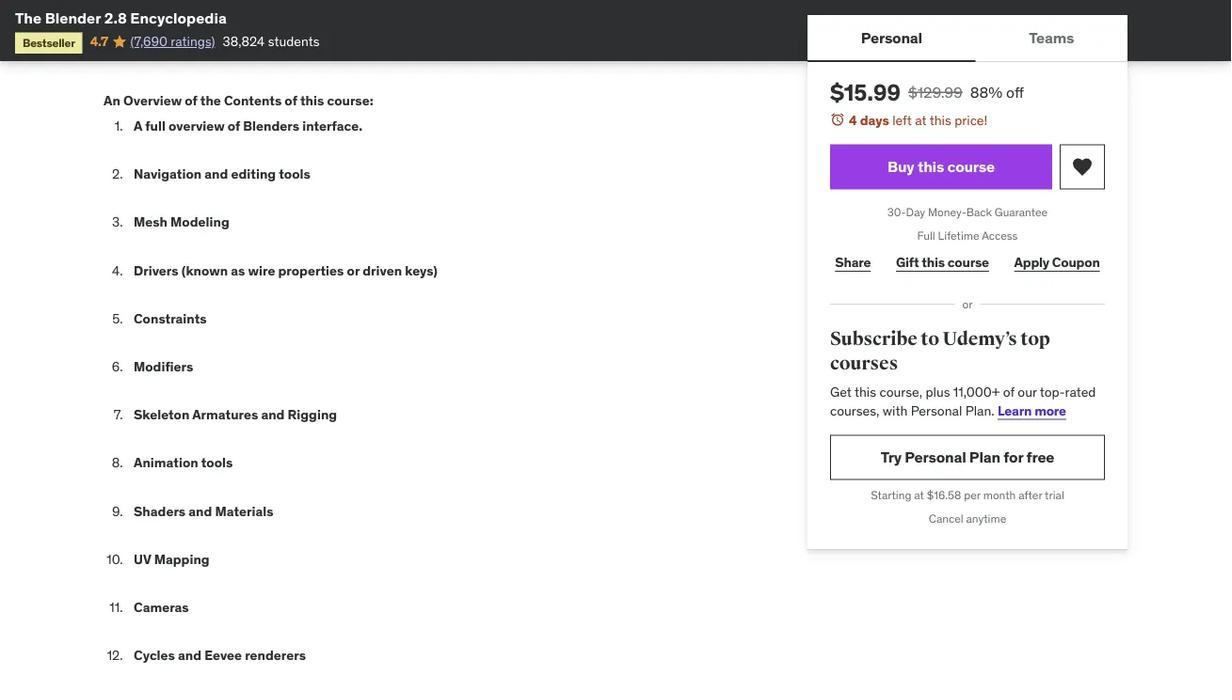 Task type: locate. For each thing, give the bounding box(es) containing it.
tools
[[279, 166, 311, 183], [201, 455, 233, 472]]

0 horizontal spatial for
[[340, 22, 357, 39]]

navigation
[[134, 166, 202, 183]]

at
[[915, 112, 927, 129], [914, 489, 924, 503]]

the up overview
[[200, 92, 221, 109]]

get
[[830, 384, 852, 401]]

try
[[881, 448, 902, 467]]

1 vertical spatial or
[[963, 297, 973, 312]]

or
[[347, 263, 360, 280], [963, 297, 973, 312]]

$15.99 $129.99 88% off
[[830, 78, 1024, 106]]

0 horizontal spatial have
[[126, 22, 153, 39]]

0 horizontal spatial the
[[200, 92, 221, 109]]

as
[[231, 263, 245, 280]]

2 vertical spatial course
[[948, 254, 989, 271]]

course,
[[330, 40, 372, 57], [880, 384, 923, 401]]

0 vertical spatial course,
[[330, 40, 372, 57]]

the down "specifically"
[[307, 40, 326, 57]]

course for buy this course
[[948, 157, 995, 177]]

of down an overview of the contents of this course:
[[228, 118, 240, 135]]

1 vertical spatial at
[[914, 489, 924, 503]]

course, down "udemy,"
[[330, 40, 372, 57]]

this inside get this course, plus 11,000+ of our top-rated courses, with personal plan.
[[855, 384, 877, 401]]

1 vertical spatial course,
[[880, 384, 923, 401]]

this right buy
[[918, 157, 944, 177]]

0 vertical spatial you
[[432, 22, 453, 39]]

support
[[568, 22, 613, 39]]

full
[[917, 229, 935, 243]]

course inside button
[[948, 157, 995, 177]]

q&a
[[700, 22, 727, 39]]

1 vertical spatial tools
[[201, 455, 233, 472]]

personal inside get this course, plus 11,000+ of our top-rated courses, with personal plan.
[[911, 402, 962, 419]]

course up back
[[948, 157, 995, 177]]

1 horizontal spatial you
[[432, 22, 453, 39]]

in down "specifically"
[[293, 40, 304, 57]]

cameras
[[134, 600, 189, 617]]

tools right editing
[[279, 166, 311, 183]]

2 vertical spatial the
[[200, 92, 221, 109]]

and
[[407, 22, 429, 39], [376, 40, 398, 57], [205, 166, 228, 183], [261, 407, 285, 424], [189, 504, 212, 520], [178, 648, 202, 665]]

of left each
[[150, 40, 161, 57]]

course up see on the left of page
[[229, 22, 269, 39]]

have
[[126, 22, 153, 39], [479, 22, 506, 39]]

in right us
[[664, 22, 675, 39]]

for inside "link"
[[1004, 448, 1023, 467]]

0 vertical spatial personal
[[861, 28, 922, 47]]

0 vertical spatial the
[[678, 22, 697, 39]]

0 horizontal spatial course,
[[330, 40, 372, 57]]

in
[[664, 22, 675, 39], [293, 40, 304, 57]]

teams button
[[976, 15, 1128, 60]]

cycles and eevee renderers
[[134, 648, 306, 665]]

us
[[647, 22, 661, 39]]

top-
[[1040, 384, 1065, 401]]

or left driven
[[347, 263, 360, 280]]

subscribe
[[830, 328, 918, 351]]

2 vertical spatial personal
[[905, 448, 966, 467]]

days
[[860, 112, 889, 129]]

uv
[[134, 552, 151, 569]]

of inside get this course, plus 11,000+ of our top-rated courses, with personal plan.
[[1003, 384, 1015, 401]]

tools down armatures
[[201, 455, 233, 472]]

tab list
[[808, 15, 1128, 62]]

1 vertical spatial for
[[1004, 448, 1023, 467]]

1 vertical spatial course
[[948, 157, 995, 177]]

encyclopedia
[[130, 8, 227, 27]]

1 horizontal spatial course,
[[880, 384, 923, 401]]

1 horizontal spatial for
[[1004, 448, 1023, 467]]

anytime
[[966, 512, 1007, 526]]

and left editing
[[205, 166, 228, 183]]

at left $16.58
[[914, 489, 924, 503]]

course down lifetime on the right top of page
[[948, 254, 989, 271]]

1 horizontal spatial or
[[963, 297, 973, 312]]

of left our
[[1003, 384, 1015, 401]]

personal inside "link"
[[905, 448, 966, 467]]

2 horizontal spatial the
[[678, 22, 697, 39]]

0 vertical spatial course
[[229, 22, 269, 39]]

left
[[893, 112, 912, 129]]

blenders
[[243, 118, 299, 135]]

this
[[204, 22, 226, 39], [300, 92, 324, 109], [930, 112, 952, 129], [918, 157, 944, 177], [922, 254, 945, 271], [855, 384, 877, 401]]

at right left
[[915, 112, 927, 129]]

of
[[150, 40, 161, 57], [185, 92, 197, 109], [285, 92, 297, 109], [228, 118, 240, 135], [1003, 384, 1015, 401]]

(7,690 ratings)
[[130, 33, 215, 50]]

1 vertical spatial you
[[269, 40, 290, 57]]

0 horizontal spatial tools
[[201, 455, 233, 472]]

guarantee
[[995, 205, 1048, 220]]

1 vertical spatial the
[[307, 40, 326, 57]]

driven
[[363, 263, 402, 280]]

personal
[[861, 28, 922, 47], [911, 402, 962, 419], [905, 448, 966, 467]]

personal down plus
[[911, 402, 962, 419]]

learn
[[998, 402, 1032, 419]]

0 horizontal spatial or
[[347, 263, 360, 280]]

personal button
[[808, 15, 976, 60]]

specifically
[[272, 22, 337, 39]]

bestseller
[[23, 35, 75, 50]]

have right will
[[479, 22, 506, 39]]

our
[[1018, 384, 1037, 401]]

eevee
[[204, 648, 242, 665]]

buy
[[888, 157, 915, 177]]

for left free
[[1004, 448, 1023, 467]]

(known
[[181, 263, 228, 280]]

2.8
[[104, 8, 127, 27]]

and left rigging
[[261, 407, 285, 424]]

free
[[1027, 448, 1055, 467]]

0 vertical spatial tools
[[279, 166, 311, 183]]

course, up with
[[880, 384, 923, 401]]

get this course, plus 11,000+ of our top-rated courses, with personal plan.
[[830, 384, 1096, 419]]

the left q&a at the top right of page
[[678, 22, 697, 39]]

plan.
[[966, 402, 995, 419]]

0 vertical spatial for
[[340, 22, 357, 39]]

0 horizontal spatial you
[[269, 40, 290, 57]]

this inside button
[[918, 157, 944, 177]]

of up overview
[[185, 92, 197, 109]]

plan
[[970, 448, 1001, 467]]

you left will
[[432, 22, 453, 39]]

lecture.
[[196, 40, 240, 57]]

$129.99
[[908, 82, 963, 102]]

you right see on the left of page
[[269, 40, 290, 57]]

gift
[[896, 254, 919, 271]]

0 vertical spatial or
[[347, 263, 360, 280]]

navigation and editing tools
[[134, 166, 311, 183]]

0 horizontal spatial in
[[293, 40, 304, 57]]

1 horizontal spatial have
[[479, 22, 506, 39]]

or up udemy's
[[963, 297, 973, 312]]

$15.99
[[830, 78, 901, 106]]

apply coupon button
[[1009, 244, 1105, 282]]

this up courses,
[[855, 384, 877, 401]]

personal up $15.99
[[861, 28, 922, 47]]

share button
[[830, 244, 876, 282]]

starting at $16.58 per month after trial cancel anytime
[[871, 489, 1065, 526]]

personal up $16.58
[[905, 448, 966, 467]]

per
[[964, 489, 981, 503]]

students
[[268, 33, 320, 50]]

learn more link
[[998, 402, 1066, 419]]

course:
[[327, 92, 373, 109]]

0 vertical spatial in
[[664, 22, 675, 39]]

30-day money-back guarantee full lifetime access
[[888, 205, 1048, 243]]

you
[[432, 22, 453, 39], [269, 40, 290, 57]]

have up section
[[126, 22, 153, 39]]

1 vertical spatial personal
[[911, 402, 962, 419]]

coupon
[[1052, 254, 1100, 271]]

modeling
[[170, 214, 229, 231]]

animation tools
[[134, 455, 233, 472]]

for left "udemy,"
[[340, 22, 357, 39]]

1 horizontal spatial in
[[664, 22, 675, 39]]

this up lecture.
[[204, 22, 226, 39]]

from
[[617, 22, 644, 39]]

gift this course link
[[891, 244, 994, 282]]

mapping
[[154, 552, 210, 569]]



Task type: vqa. For each thing, say whether or not it's contained in the screenshot.
course in the "button"
yes



Task type: describe. For each thing, give the bounding box(es) containing it.
and right "shaders"
[[189, 504, 212, 520]]

day
[[906, 205, 925, 220]]

armatures
[[192, 407, 258, 424]]

this down $129.99
[[930, 112, 952, 129]]

lifetime
[[938, 229, 980, 243]]

month
[[983, 489, 1016, 503]]

try personal plan for free
[[881, 448, 1055, 467]]

more
[[1035, 402, 1066, 419]]

(7,690
[[130, 33, 168, 50]]

rigging
[[288, 407, 337, 424]]

courses,
[[830, 402, 880, 419]]

with
[[883, 402, 908, 419]]

38,824 students
[[223, 33, 320, 50]]

1 horizontal spatial the
[[307, 40, 326, 57]]

materials
[[215, 504, 273, 520]]

try personal plan for free link
[[830, 435, 1105, 481]]

we
[[104, 22, 122, 39]]

alarm image
[[830, 112, 845, 127]]

2 have from the left
[[479, 22, 506, 39]]

course, inside get this course, plus 11,000+ of our top-rated courses, with personal plan.
[[880, 384, 923, 401]]

this right gift
[[922, 254, 945, 271]]

shaders and materials
[[134, 504, 273, 520]]

teams
[[1029, 28, 1074, 47]]

will
[[456, 22, 475, 39]]

buy this course button
[[830, 145, 1052, 190]]

each
[[165, 40, 193, 57]]

and left eevee
[[178, 648, 202, 665]]

course inside we have created this course specifically for udemy, and you will have unlimited support from us in the q&a section of each lecture. see you in the course, and happy blending!
[[229, 22, 269, 39]]

courses
[[830, 352, 898, 375]]

wishlist image
[[1071, 156, 1094, 178]]

1 vertical spatial in
[[293, 40, 304, 57]]

cycles
[[134, 648, 175, 665]]

cancel
[[929, 512, 964, 526]]

mesh modeling
[[134, 214, 229, 231]]

wire
[[248, 263, 275, 280]]

the
[[15, 8, 41, 27]]

ratings)
[[171, 33, 215, 50]]

at inside starting at $16.58 per month after trial cancel anytime
[[914, 489, 924, 503]]

apply
[[1014, 254, 1050, 271]]

unlimited
[[510, 22, 564, 39]]

see
[[243, 40, 266, 57]]

38,824
[[223, 33, 265, 50]]

top
[[1021, 328, 1050, 351]]

after
[[1019, 489, 1043, 503]]

overview
[[169, 118, 225, 135]]

of up blenders
[[285, 92, 297, 109]]

back
[[967, 205, 992, 220]]

for inside we have created this course specifically for udemy, and you will have unlimited support from us in the q&a section of each lecture. see you in the course, and happy blending!
[[340, 22, 357, 39]]

interface.
[[302, 118, 363, 135]]

learn more
[[998, 402, 1066, 419]]

this inside we have created this course specifically for udemy, and you will have unlimited support from us in the q&a section of each lecture. see you in the course, and happy blending!
[[204, 22, 226, 39]]

created
[[156, 22, 201, 39]]

udemy's
[[943, 328, 1017, 351]]

plus
[[926, 384, 950, 401]]

happy
[[401, 40, 437, 57]]

price!
[[955, 112, 988, 129]]

88%
[[970, 82, 1003, 102]]

shaders
[[134, 504, 186, 520]]

skeleton
[[134, 407, 190, 424]]

skeleton armatures and rigging
[[134, 407, 337, 424]]

and up happy
[[407, 22, 429, 39]]

of inside we have created this course specifically for udemy, and you will have unlimited support from us in the q&a section of each lecture. see you in the course, and happy blending!
[[150, 40, 161, 57]]

trial
[[1045, 489, 1065, 503]]

a full overview of blenders interface.
[[134, 118, 363, 135]]

1 horizontal spatial tools
[[279, 166, 311, 183]]

full
[[145, 118, 166, 135]]

1 have from the left
[[126, 22, 153, 39]]

4
[[849, 112, 857, 129]]

course, inside we have created this course specifically for udemy, and you will have unlimited support from us in the q&a section of each lecture. see you in the course, and happy blending!
[[330, 40, 372, 57]]

keys)
[[405, 263, 438, 280]]

section
[[104, 40, 147, 57]]

blender
[[45, 8, 101, 27]]

0 vertical spatial at
[[915, 112, 927, 129]]

course for gift this course
[[948, 254, 989, 271]]

tab list containing personal
[[808, 15, 1128, 62]]

money-
[[928, 205, 967, 220]]

access
[[982, 229, 1018, 243]]

apply coupon
[[1014, 254, 1100, 271]]

an overview of the contents of this course:
[[104, 92, 373, 109]]

a
[[134, 118, 142, 135]]

and down "udemy,"
[[376, 40, 398, 57]]

drivers
[[134, 263, 179, 280]]

properties
[[278, 263, 344, 280]]

subscribe to udemy's top courses
[[830, 328, 1050, 375]]

gift this course
[[896, 254, 989, 271]]

30-
[[888, 205, 906, 220]]

we have created this course specifically for udemy, and you will have unlimited support from us in the q&a section of each lecture. see you in the course, and happy blending!
[[104, 22, 727, 57]]

personal inside button
[[861, 28, 922, 47]]

an
[[104, 92, 120, 109]]

the blender 2.8 encyclopedia
[[15, 8, 227, 27]]

editing
[[231, 166, 276, 183]]

modifiers
[[134, 359, 193, 376]]

contents
[[224, 92, 282, 109]]

this up interface. on the top
[[300, 92, 324, 109]]

drivers (known as wire properties or driven keys)
[[134, 263, 438, 280]]

starting
[[871, 489, 912, 503]]

to
[[921, 328, 939, 351]]

mesh
[[134, 214, 168, 231]]



